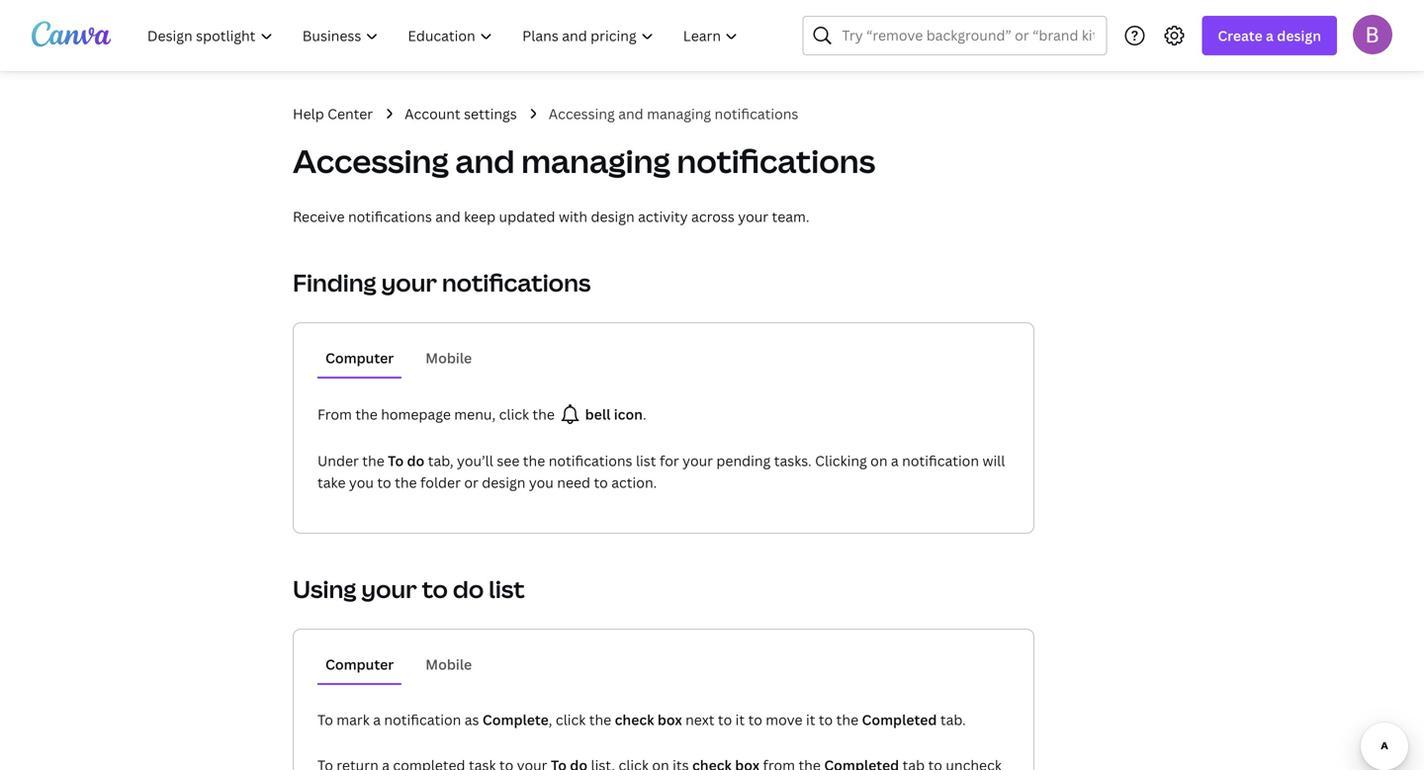 Task type: vqa. For each thing, say whether or not it's contained in the screenshot.
the top the and
yes



Task type: describe. For each thing, give the bounding box(es) containing it.
receive
[[293, 207, 345, 226]]

the right see
[[523, 452, 545, 470]]

updated
[[499, 207, 556, 226]]

0 horizontal spatial to
[[318, 711, 333, 730]]

1 vertical spatial accessing and managing notifications
[[293, 140, 876, 183]]

need
[[557, 473, 591, 492]]

account settings link
[[405, 103, 517, 125]]

settings
[[464, 104, 517, 123]]

the left bell
[[533, 405, 555, 424]]

1 it from the left
[[736, 711, 745, 730]]

mobile for from the homepage menu, click the
[[426, 349, 472, 368]]

homepage
[[381, 405, 451, 424]]

the left check on the left of page
[[589, 711, 612, 730]]

computer for from the homepage menu, click the
[[326, 349, 394, 368]]

design inside tab, you'll see the notifications list for your pending tasks. clicking on a notification will take you to the folder or design you need to action.
[[482, 473, 526, 492]]

2 it from the left
[[806, 711, 816, 730]]

notification inside tab, you'll see the notifications list for your pending tasks. clicking on a notification will take you to the folder or design you need to action.
[[902, 452, 980, 470]]

Try "remove background" or "brand kit" search field
[[842, 17, 1095, 54]]

help
[[293, 104, 324, 123]]

top level navigation element
[[135, 16, 755, 55]]

clicking
[[815, 452, 867, 470]]

,
[[549, 711, 553, 730]]

to mark a notification as complete , click the check box next to it to move it to the completed tab.
[[318, 711, 966, 730]]

finding
[[293, 267, 377, 299]]

will
[[983, 452, 1006, 470]]

create a design
[[1218, 26, 1322, 45]]

keep
[[464, 207, 496, 226]]

next
[[686, 711, 715, 730]]

the left folder
[[395, 473, 417, 492]]

2 you from the left
[[529, 473, 554, 492]]

1 vertical spatial managing
[[522, 140, 671, 183]]

on
[[871, 452, 888, 470]]

with
[[559, 207, 588, 226]]

using your to do list
[[293, 573, 525, 605]]

activity
[[638, 207, 688, 226]]

2 vertical spatial and
[[436, 207, 461, 226]]

across
[[692, 207, 735, 226]]

do for to
[[407, 452, 425, 470]]

finding your notifications
[[293, 267, 591, 299]]

your inside tab, you'll see the notifications list for your pending tasks. clicking on a notification will take you to the folder or design you need to action.
[[683, 452, 713, 470]]

accessing inside the accessing and managing notifications link
[[549, 104, 615, 123]]

tab.
[[941, 711, 966, 730]]

using
[[293, 573, 357, 605]]

1 vertical spatial list
[[489, 573, 525, 605]]

help center link
[[293, 103, 373, 125]]

1 you from the left
[[349, 473, 374, 492]]

completed
[[862, 711, 937, 730]]

the left completed
[[837, 711, 859, 730]]

your right using
[[361, 573, 417, 605]]

list inside tab, you'll see the notifications list for your pending tasks. clicking on a notification will take you to the folder or design you need to action.
[[636, 452, 656, 470]]

complete
[[483, 711, 549, 730]]

under the to do
[[318, 452, 425, 470]]

move
[[766, 711, 803, 730]]

the right the 'from'
[[355, 405, 378, 424]]

0 vertical spatial accessing and managing notifications
[[549, 104, 799, 123]]

action.
[[612, 473, 657, 492]]



Task type: locate. For each thing, give the bounding box(es) containing it.
team.
[[772, 207, 810, 226]]

0 vertical spatial design
[[1278, 26, 1322, 45]]

bell icon
[[582, 405, 643, 424]]

notification left the will
[[902, 452, 980, 470]]

under
[[318, 452, 359, 470]]

0 vertical spatial click
[[499, 405, 529, 424]]

it
[[736, 711, 745, 730], [806, 711, 816, 730]]

0 horizontal spatial notification
[[384, 711, 461, 730]]

1 horizontal spatial notification
[[902, 452, 980, 470]]

1 horizontal spatial to
[[388, 452, 404, 470]]

take
[[318, 473, 346, 492]]

tab,
[[428, 452, 454, 470]]

0 horizontal spatial a
[[373, 711, 381, 730]]

1 vertical spatial computer
[[326, 655, 394, 674]]

accessing
[[549, 104, 615, 123], [293, 140, 449, 183]]

design
[[1278, 26, 1322, 45], [591, 207, 635, 226], [482, 473, 526, 492]]

2 computer from the top
[[326, 655, 394, 674]]

2 vertical spatial a
[[373, 711, 381, 730]]

0 vertical spatial computer
[[326, 349, 394, 368]]

notification
[[902, 452, 980, 470], [384, 711, 461, 730]]

center
[[328, 104, 373, 123]]

2 mobile from the top
[[426, 655, 472, 674]]

check
[[615, 711, 655, 730]]

computer button for from the homepage menu, click the
[[318, 339, 402, 377]]

1 vertical spatial click
[[556, 711, 586, 730]]

design right with
[[591, 207, 635, 226]]

1 computer from the top
[[326, 349, 394, 368]]

see
[[497, 452, 520, 470]]

1 vertical spatial design
[[591, 207, 635, 226]]

design down see
[[482, 473, 526, 492]]

1 computer button from the top
[[318, 339, 402, 377]]

1 horizontal spatial you
[[529, 473, 554, 492]]

your right finding
[[381, 267, 437, 299]]

0 vertical spatial list
[[636, 452, 656, 470]]

0 horizontal spatial click
[[499, 405, 529, 424]]

mobile button
[[418, 339, 480, 377], [418, 646, 480, 684]]

it right next at the bottom of page
[[736, 711, 745, 730]]

click right menu,
[[499, 405, 529, 424]]

accessing right the settings
[[549, 104, 615, 123]]

your left team.
[[738, 207, 769, 226]]

mobile for to mark a notification as
[[426, 655, 472, 674]]

pending
[[717, 452, 771, 470]]

computer button up the 'from'
[[318, 339, 402, 377]]

computer button
[[318, 339, 402, 377], [318, 646, 402, 684]]

computer button up the mark
[[318, 646, 402, 684]]

1 vertical spatial and
[[455, 140, 515, 183]]

0 vertical spatial mobile
[[426, 349, 472, 368]]

bob builder image
[[1353, 15, 1393, 54]]

2 horizontal spatial a
[[1266, 26, 1274, 45]]

to left the mark
[[318, 711, 333, 730]]

design inside dropdown button
[[1278, 26, 1322, 45]]

1 vertical spatial computer button
[[318, 646, 402, 684]]

mobile button for to mark a notification as
[[418, 646, 480, 684]]

a right the mark
[[373, 711, 381, 730]]

1 vertical spatial mobile button
[[418, 646, 480, 684]]

0 vertical spatial accessing
[[549, 104, 615, 123]]

to
[[377, 473, 391, 492], [594, 473, 608, 492], [422, 573, 448, 605], [718, 711, 732, 730], [749, 711, 763, 730], [819, 711, 833, 730]]

to left "tab,"
[[388, 452, 404, 470]]

2 vertical spatial design
[[482, 473, 526, 492]]

1 vertical spatial notification
[[384, 711, 461, 730]]

and inside the accessing and managing notifications link
[[619, 104, 644, 123]]

and
[[619, 104, 644, 123], [455, 140, 515, 183], [436, 207, 461, 226]]

2 computer button from the top
[[318, 646, 402, 684]]

do
[[407, 452, 425, 470], [453, 573, 484, 605]]

0 horizontal spatial list
[[489, 573, 525, 605]]

0 vertical spatial mobile button
[[418, 339, 480, 377]]

a inside tab, you'll see the notifications list for your pending tasks. clicking on a notification will take you to the folder or design you need to action.
[[891, 452, 899, 470]]

0 vertical spatial computer button
[[318, 339, 402, 377]]

account settings
[[405, 104, 517, 123]]

box
[[658, 711, 682, 730]]

0 horizontal spatial it
[[736, 711, 745, 730]]

mobile up "from the homepage menu, click the" on the bottom left of page
[[426, 349, 472, 368]]

0 horizontal spatial you
[[349, 473, 374, 492]]

help center
[[293, 104, 373, 123]]

0 vertical spatial and
[[619, 104, 644, 123]]

1 horizontal spatial accessing
[[549, 104, 615, 123]]

a inside dropdown button
[[1266, 26, 1274, 45]]

accessing down the center
[[293, 140, 449, 183]]

1 mobile from the top
[[426, 349, 472, 368]]

0 vertical spatial notification
[[902, 452, 980, 470]]

.
[[643, 405, 647, 424]]

notifications
[[715, 104, 799, 123], [677, 140, 876, 183], [348, 207, 432, 226], [442, 267, 591, 299], [549, 452, 633, 470]]

1 vertical spatial accessing
[[293, 140, 449, 183]]

the right under
[[362, 452, 385, 470]]

1 vertical spatial a
[[891, 452, 899, 470]]

mobile up as
[[426, 655, 472, 674]]

or
[[464, 473, 479, 492]]

tasks.
[[774, 452, 812, 470]]

a
[[1266, 26, 1274, 45], [891, 452, 899, 470], [373, 711, 381, 730]]

computer button for to mark a notification as
[[318, 646, 402, 684]]

accessing and managing notifications
[[549, 104, 799, 123], [293, 140, 876, 183]]

0 horizontal spatial do
[[407, 452, 425, 470]]

mobile
[[426, 349, 472, 368], [426, 655, 472, 674]]

receive notifications and keep updated with design activity across your team.
[[293, 207, 810, 226]]

folder
[[420, 473, 461, 492]]

you'll
[[457, 452, 494, 470]]

for
[[660, 452, 679, 470]]

it right move
[[806, 711, 816, 730]]

0 horizontal spatial design
[[482, 473, 526, 492]]

you left need
[[529, 473, 554, 492]]

0 horizontal spatial accessing
[[293, 140, 449, 183]]

mark
[[337, 711, 370, 730]]

1 horizontal spatial it
[[806, 711, 816, 730]]

your right for
[[683, 452, 713, 470]]

design right the create in the right of the page
[[1278, 26, 1322, 45]]

you down under the to do
[[349, 473, 374, 492]]

1 vertical spatial do
[[453, 573, 484, 605]]

account
[[405, 104, 461, 123]]

computer for to mark a notification as
[[326, 655, 394, 674]]

you
[[349, 473, 374, 492], [529, 473, 554, 492]]

1 horizontal spatial click
[[556, 711, 586, 730]]

1 vertical spatial mobile
[[426, 655, 472, 674]]

icon
[[614, 405, 643, 424]]

to
[[388, 452, 404, 470], [318, 711, 333, 730]]

managing
[[647, 104, 711, 123], [522, 140, 671, 183]]

list
[[636, 452, 656, 470], [489, 573, 525, 605]]

create a design button
[[1202, 16, 1338, 55]]

mobile button up "from the homepage menu, click the" on the bottom left of page
[[418, 339, 480, 377]]

0 vertical spatial managing
[[647, 104, 711, 123]]

do for to
[[453, 573, 484, 605]]

mobile button for from the homepage menu, click the
[[418, 339, 480, 377]]

the
[[355, 405, 378, 424], [533, 405, 555, 424], [362, 452, 385, 470], [523, 452, 545, 470], [395, 473, 417, 492], [589, 711, 612, 730], [837, 711, 859, 730]]

a right on
[[891, 452, 899, 470]]

menu,
[[454, 405, 496, 424]]

1 mobile button from the top
[[418, 339, 480, 377]]

tab, you'll see the notifications list for your pending tasks. clicking on a notification will take you to the folder or design you need to action.
[[318, 452, 1006, 492]]

a right the create in the right of the page
[[1266, 26, 1274, 45]]

click
[[499, 405, 529, 424], [556, 711, 586, 730]]

0 vertical spatial do
[[407, 452, 425, 470]]

from
[[318, 405, 352, 424]]

as
[[465, 711, 479, 730]]

2 horizontal spatial design
[[1278, 26, 1322, 45]]

computer
[[326, 349, 394, 368], [326, 655, 394, 674]]

notification left as
[[384, 711, 461, 730]]

1 horizontal spatial design
[[591, 207, 635, 226]]

your
[[738, 207, 769, 226], [381, 267, 437, 299], [683, 452, 713, 470], [361, 573, 417, 605]]

mobile button up as
[[418, 646, 480, 684]]

accessing and managing notifications link
[[549, 103, 799, 125]]

computer up the 'from'
[[326, 349, 394, 368]]

0 vertical spatial a
[[1266, 26, 1274, 45]]

1 vertical spatial to
[[318, 711, 333, 730]]

1 horizontal spatial do
[[453, 573, 484, 605]]

notifications inside tab, you'll see the notifications list for your pending tasks. clicking on a notification will take you to the folder or design you need to action.
[[549, 452, 633, 470]]

2 mobile button from the top
[[418, 646, 480, 684]]

1 horizontal spatial a
[[891, 452, 899, 470]]

create
[[1218, 26, 1263, 45]]

1 horizontal spatial list
[[636, 452, 656, 470]]

bell
[[585, 405, 611, 424]]

click right the ,
[[556, 711, 586, 730]]

computer up the mark
[[326, 655, 394, 674]]

from the homepage menu, click the
[[318, 405, 558, 424]]

0 vertical spatial to
[[388, 452, 404, 470]]



